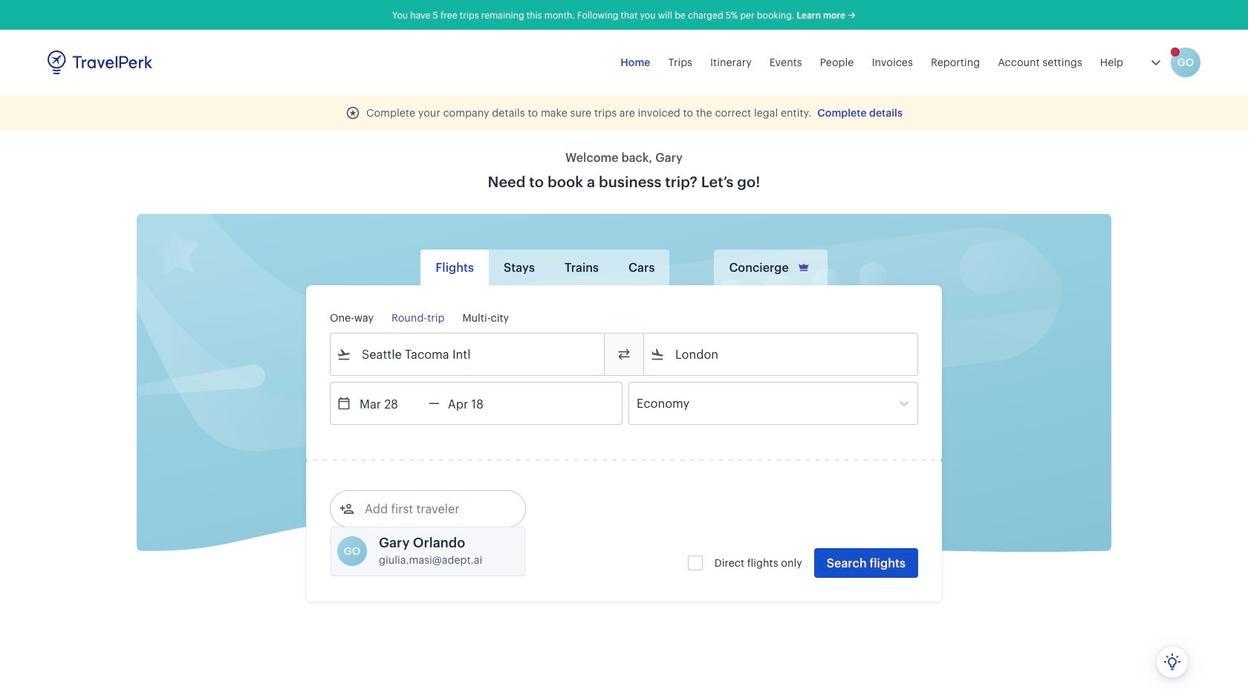 Task type: describe. For each thing, give the bounding box(es) containing it.
Return text field
[[440, 383, 517, 424]]

Add first traveler search field
[[354, 497, 509, 521]]



Task type: locate. For each thing, give the bounding box(es) containing it.
From search field
[[351, 342, 585, 366]]

To search field
[[665, 342, 898, 366]]

Depart text field
[[351, 383, 429, 424]]



